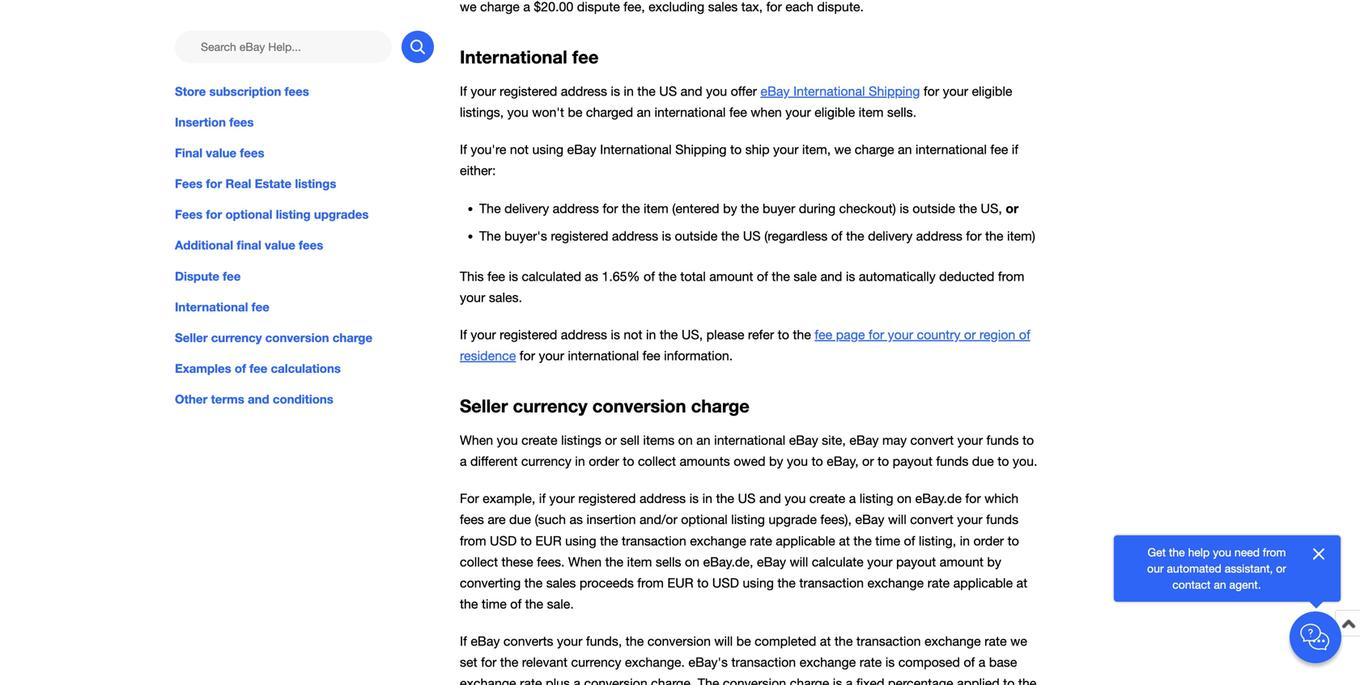 Task type: describe. For each thing, give the bounding box(es) containing it.
of inside if ebay converts your funds, the conversion will be completed at the transaction exchange rate we set for the relevant currency exchange. ebay's transaction exchange rate is composed of a base exchange rate plus a conversion charge. the conversion charge is a fixed percentage applied to t
[[964, 656, 975, 671]]

for inside the fee page for your country or region of residence
[[869, 328, 884, 343]]

information.
[[664, 349, 733, 364]]

2 horizontal spatial at
[[1017, 576, 1028, 591]]

insertion
[[587, 513, 636, 528]]

ebay right fees),
[[855, 513, 885, 528]]

you.
[[1013, 454, 1038, 469]]

when
[[751, 105, 782, 120]]

address up 1.65%
[[612, 229, 658, 244]]

store subscription fees
[[175, 84, 309, 99]]

charge inside if ebay converts your funds, the conversion will be completed at the transaction exchange rate we set for the relevant currency exchange. ebay's transaction exchange rate is composed of a base exchange rate plus a conversion charge. the conversion charge is a fixed percentage applied to t
[[790, 677, 829, 686]]

to up these
[[520, 534, 532, 549]]

to down may
[[878, 454, 889, 469]]

need
[[1235, 546, 1260, 560]]

when you create listings or sell items on an international ebay site, ebay may convert your funds to a different currency in order to collect amounts owed by you to ebay, or to payout funds due to you.
[[460, 433, 1038, 469]]

will inside if ebay converts your funds, the conversion will be completed at the transaction exchange rate we set for the relevant currency exchange. ebay's transaction exchange rate is composed of a base exchange rate plus a conversion charge. the conversion charge is a fixed percentage applied to t
[[715, 635, 733, 649]]

exchange.
[[625, 656, 685, 671]]

your inside the fee page for your country or region of residence
[[888, 328, 914, 343]]

the for the buyer's registered address is outside the us (regardless of the delivery address for the item)
[[479, 229, 501, 244]]

residence
[[460, 349, 516, 364]]

of inside the fee page for your country or region of residence
[[1019, 328, 1031, 343]]

calculated
[[522, 269, 581, 284]]

us inside for example, if your registered address is in the us and you create a listing on ebay.de for which fees are due (such as insertion and/or optional listing upgrade fees), ebay will convert your funds from usd to eur using the transaction exchange rate applicable at the time of listing, in order to collect these fees. when the item sells on ebay.de, ebay will calculate your payout amount by converting the sales proceeds from eur to usd using the transaction exchange rate applicable at the time of the sale.
[[738, 492, 756, 507]]

ship
[[746, 142, 770, 157]]

owed
[[734, 454, 766, 469]]

international down dispute fee
[[175, 300, 248, 314]]

buyer's
[[505, 229, 547, 244]]

to right the refer
[[778, 328, 789, 343]]

conversion down international fee link
[[265, 331, 329, 345]]

using inside if you're not using ebay international shipping to ship your item, we charge an international fee if either:
[[532, 142, 564, 157]]

registered for the buyer's registered address is outside the us (regardless of the delivery address for the item)
[[551, 229, 609, 244]]

1 vertical spatial value
[[265, 238, 295, 253]]

fees inside the additional final value fees link
[[299, 238, 323, 253]]

store
[[175, 84, 206, 99]]

fees for optional listing upgrades
[[175, 207, 369, 222]]

order inside when you create listings or sell items on an international ebay site, ebay may convert your funds to a different currency in order to collect amounts owed by you to ebay, or to payout funds due to you.
[[589, 454, 619, 469]]

if your registered address is not in the us, please refer to the
[[460, 328, 815, 343]]

sells
[[656, 555, 681, 570]]

or up item)
[[1006, 201, 1019, 216]]

rate up the base
[[985, 635, 1007, 649]]

transaction up fixed
[[857, 635, 921, 649]]

0 horizontal spatial time
[[482, 597, 507, 612]]

international inside if you're not using ebay international shipping to ship your item, we charge an international fee if either:
[[916, 142, 987, 157]]

region
[[980, 328, 1016, 343]]

dispute fee
[[175, 269, 241, 284]]

0 horizontal spatial value
[[206, 146, 237, 160]]

sales.
[[489, 290, 522, 305]]

1 vertical spatial eur
[[668, 576, 694, 591]]

you're
[[471, 142, 507, 157]]

the buyer's registered address is outside the us (regardless of the delivery address for the item)
[[479, 229, 1036, 244]]

final value fees link
[[175, 144, 434, 162]]

(regardless
[[764, 229, 828, 244]]

and down examples of fee calculations on the bottom of the page
[[248, 392, 269, 407]]

you inside for example, if your registered address is in the us and you create a listing on ebay.de for which fees are due (such as insertion and/or optional listing upgrade fees), ebay will convert your funds from usd to eur using the transaction exchange rate applicable at the time of listing, in order to collect these fees. when the item sells on ebay.de, ebay will calculate your payout amount by converting the sales proceeds from eur to usd using the transaction exchange rate applicable at the time of the sale.
[[785, 492, 806, 507]]

ebay.de
[[915, 492, 962, 507]]

2 horizontal spatial will
[[888, 513, 907, 528]]

or left sell
[[605, 433, 617, 448]]

address up "deducted"
[[916, 229, 963, 244]]

offer
[[731, 84, 757, 99]]

listings inside when you create listings or sell items on an international ebay site, ebay may convert your funds to a different currency in order to collect amounts owed by you to ebay, or to payout funds due to you.
[[561, 433, 602, 448]]

other
[[175, 392, 208, 407]]

create inside when you create listings or sell items on an international ebay site, ebay may convert your funds to a different currency in order to collect amounts owed by you to ebay, or to payout funds due to you.
[[522, 433, 558, 448]]

an inside for your eligible listings, you won't be charged an international fee when your eligible item sells.
[[637, 105, 651, 120]]

amounts
[[680, 454, 730, 469]]

0 vertical spatial eligible
[[972, 84, 1013, 99]]

refer
[[748, 328, 774, 343]]

currency inside when you create listings or sell items on an international ebay site, ebay may convert your funds to a different currency in order to collect amounts owed by you to ebay, or to payout funds due to you.
[[521, 454, 572, 469]]

we inside if you're not using ebay international shipping to ship your item, we charge an international fee if either:
[[835, 142, 851, 157]]

to down sell
[[623, 454, 634, 469]]

to inside if ebay converts your funds, the conversion will be completed at the transaction exchange rate we set for the relevant currency exchange. ebay's transaction exchange rate is composed of a base exchange rate plus a conversion charge. the conversion charge is a fixed percentage applied to t
[[1003, 677, 1015, 686]]

relevant
[[522, 656, 568, 671]]

international inside if you're not using ebay international shipping to ship your item, we charge an international fee if either:
[[600, 142, 672, 157]]

1 horizontal spatial seller currency conversion charge
[[460, 396, 750, 417]]

fee page for your country or region of residence
[[460, 328, 1031, 364]]

item inside for example, if your registered address is in the us and you create a listing on ebay.de for which fees are due (such as insertion and/or optional listing upgrade fees), ebay will convert your funds from usd to eur using the transaction exchange rate applicable at the time of listing, in order to collect these fees. when the item sells on ebay.de, ebay will calculate your payout amount by converting the sales proceeds from eur to usd using the transaction exchange rate applicable at the time of the sale.
[[627, 555, 652, 570]]

1.65%
[[602, 269, 640, 284]]

these
[[502, 555, 533, 570]]

exchange up ebay.de,
[[690, 534, 746, 549]]

agent.
[[1230, 579, 1261, 592]]

the inside if ebay converts your funds, the conversion will be completed at the transaction exchange rate we set for the relevant currency exchange. ebay's transaction exchange rate is composed of a base exchange rate plus a conversion charge. the conversion charge is a fixed percentage applied to t
[[698, 677, 719, 686]]

to left ebay,
[[812, 454, 823, 469]]

fee inside this fee is calculated as 1.65% of the total amount of the sale and is automatically deducted from your sales.
[[488, 269, 505, 284]]

of right 1.65%
[[644, 269, 655, 284]]

ebay international shipping link
[[761, 84, 920, 99]]

1 horizontal spatial will
[[790, 555, 808, 570]]

funds for ebay.de
[[986, 513, 1019, 528]]

0 horizontal spatial international fee
[[175, 300, 270, 314]]

address inside "the delivery address for the item (entered by the buyer during checkout) is outside the us, or"
[[553, 201, 599, 216]]

fees inside store subscription fees 'link'
[[285, 84, 309, 99]]

to left you.
[[998, 454, 1009, 469]]

conversion up sell
[[593, 396, 686, 417]]

fee inside if you're not using ebay international shipping to ship your item, we charge an international fee if either:
[[991, 142, 1008, 157]]

of down the buyer's registered address is outside the us (regardless of the delivery address for the item) in the top of the page
[[757, 269, 768, 284]]

and inside this fee is calculated as 1.65% of the total amount of the sale and is automatically deducted from your sales.
[[821, 269, 843, 284]]

to down ebay.de,
[[697, 576, 709, 591]]

fee inside the fee page for your country or region of residence
[[815, 328, 833, 343]]

page
[[836, 328, 865, 343]]

item inside "the delivery address for the item (entered by the buyer during checkout) is outside the us, or"
[[644, 201, 669, 216]]

insertion fees link
[[175, 113, 434, 131]]

ebay right ebay.de,
[[757, 555, 786, 570]]

transaction down 'and/or'
[[622, 534, 687, 549]]

by inside when you create listings or sell items on an international ebay site, ebay may convert your funds to a different currency in order to collect amounts owed by you to ebay, or to payout funds due to you.
[[769, 454, 783, 469]]

please
[[707, 328, 745, 343]]

final
[[175, 146, 203, 160]]

get
[[1148, 546, 1166, 560]]

delivery inside "the delivery address for the item (entered by the buyer during checkout) is outside the us, or"
[[505, 201, 549, 216]]

total
[[680, 269, 706, 284]]

ebay up ebay,
[[850, 433, 879, 448]]

charge up calculations
[[333, 331, 373, 345]]

for inside "the delivery address for the item (entered by the buyer during checkout) is outside the us, or"
[[603, 201, 618, 216]]

funds for funds
[[936, 454, 969, 469]]

real
[[226, 177, 251, 191]]

a left fixed
[[846, 677, 853, 686]]

exchange down listing, at the right bottom
[[868, 576, 924, 591]]

your inside if ebay converts your funds, the conversion will be completed at the transaction exchange rate we set for the relevant currency exchange. ebay's transaction exchange rate is composed of a base exchange rate plus a conversion charge. the conversion charge is a fixed percentage applied to t
[[557, 635, 583, 649]]

collect inside when you create listings or sell items on an international ebay site, ebay may convert your funds to a different currency in order to collect amounts owed by you to ebay, or to payout funds due to you.
[[638, 454, 676, 469]]

0 vertical spatial shipping
[[869, 84, 920, 99]]

applied
[[957, 677, 1000, 686]]

when inside for example, if your registered address is in the us and you create a listing on ebay.de for which fees are due (such as insertion and/or optional listing upgrade fees), ebay will convert your funds from usd to eur using the transaction exchange rate applicable at the time of listing, in order to collect these fees. when the item sells on ebay.de, ebay will calculate your payout amount by converting the sales proceeds from eur to usd using the transaction exchange rate applicable at the time of the sale.
[[568, 555, 602, 570]]

ebay up the when
[[761, 84, 790, 99]]

a right plus
[[574, 677, 581, 686]]

terms
[[211, 392, 244, 407]]

us for (regardless
[[743, 229, 761, 244]]

(entered
[[672, 201, 720, 216]]

completed
[[755, 635, 817, 649]]

address inside for example, if your registered address is in the us and you create a listing on ebay.de for which fees are due (such as insertion and/or optional listing upgrade fees), ebay will convert your funds from usd to eur using the transaction exchange rate applicable at the time of listing, in order to collect these fees. when the item sells on ebay.de, ebay will calculate your payout amount by converting the sales proceeds from eur to usd using the transaction exchange rate applicable at the time of the sale.
[[640, 492, 686, 507]]

ebay.de,
[[703, 555, 753, 570]]

of down converting at the bottom left of the page
[[510, 597, 522, 612]]

different
[[471, 454, 518, 469]]

transaction down completed
[[732, 656, 796, 671]]

0 vertical spatial applicable
[[776, 534, 836, 549]]

if for if ebay converts your funds, the conversion will be completed at the transaction exchange rate we set for the relevant currency exchange. ebay's transaction exchange rate is composed of a base exchange rate plus a conversion charge. the conversion charge is a fixed percentage applied to t
[[460, 635, 467, 649]]

outside inside "the delivery address for the item (entered by the buyer during checkout) is outside the us, or"
[[913, 201, 956, 216]]

site,
[[822, 433, 846, 448]]

from down for
[[460, 534, 486, 549]]

payout inside for example, if your registered address is in the us and you create a listing on ebay.de for which fees are due (such as insertion and/or optional listing upgrade fees), ebay will convert your funds from usd to eur using the transaction exchange rate applicable at the time of listing, in order to collect these fees. when the item sells on ebay.de, ebay will calculate your payout amount by converting the sales proceeds from eur to usd using the transaction exchange rate applicable at the time of the sale.
[[896, 555, 936, 570]]

exchange down completed
[[800, 656, 856, 671]]

for example, if your registered address is in the us and you create a listing on ebay.de for which fees are due (such as insertion and/or optional listing upgrade fees), ebay will convert your funds from usd to eur using the transaction exchange rate applicable at the time of listing, in order to collect these fees. when the item sells on ebay.de, ebay will calculate your payout amount by converting the sales proceeds from eur to usd using the transaction exchange rate applicable at the time of the sale.
[[460, 492, 1028, 612]]

fees inside the 'insertion fees' link
[[229, 115, 254, 130]]

examples
[[175, 362, 231, 376]]

example,
[[483, 492, 536, 507]]

currency up examples of fee calculations on the bottom of the page
[[211, 331, 262, 345]]

fees for real estate listings
[[175, 177, 336, 191]]

convert inside when you create listings or sell items on an international ebay site, ebay may convert your funds to a different currency in order to collect amounts owed by you to ebay, or to payout funds due to you.
[[911, 433, 954, 448]]

if for if your registered address is in the us and you offer ebay international shipping
[[460, 84, 467, 99]]

and left offer
[[681, 84, 703, 99]]

currency up different
[[513, 396, 588, 417]]

and/or
[[640, 513, 678, 528]]

be inside for your eligible listings, you won't be charged an international fee when your eligible item sells.
[[568, 105, 583, 120]]

fixed
[[857, 677, 885, 686]]

additional
[[175, 238, 233, 253]]

0 vertical spatial funds
[[987, 433, 1019, 448]]

exchange down set
[[460, 677, 516, 686]]

conditions
[[273, 392, 333, 407]]

conversion down ebay's
[[723, 677, 786, 686]]

1 horizontal spatial not
[[624, 328, 643, 343]]

items
[[643, 433, 675, 448]]

as inside for example, if your registered address is in the us and you create a listing on ebay.de for which fees are due (such as insertion and/or optional listing upgrade fees), ebay will convert your funds from usd to eur using the transaction exchange rate applicable at the time of listing, in order to collect these fees. when the item sells on ebay.de, ebay will calculate your payout amount by converting the sales proceeds from eur to usd using the transaction exchange rate applicable at the time of the sale.
[[570, 513, 583, 528]]

1 horizontal spatial international fee
[[460, 46, 599, 68]]

if for if your registered address is not in the us, please refer to the
[[460, 328, 467, 343]]

fee inside examples of fee calculations link
[[250, 362, 268, 376]]

other terms and conditions
[[175, 392, 333, 407]]

if your registered address is in the us and you offer ebay international shipping
[[460, 84, 920, 99]]

funds,
[[586, 635, 622, 649]]

fee inside for your eligible listings, you won't be charged an international fee when your eligible item sells.
[[730, 105, 747, 120]]

for inside for your eligible listings, you won't be charged an international fee when your eligible item sells.
[[924, 84, 939, 99]]

examples of fee calculations link
[[175, 360, 434, 378]]

fees.
[[537, 555, 565, 570]]

if ebay converts your funds, the conversion will be completed at the transaction exchange rate we set for the relevant currency exchange. ebay's transaction exchange rate is composed of a base exchange rate plus a conversion charge. the conversion charge is a fixed percentage applied to t
[[460, 635, 1043, 686]]

if you're not using ebay international shipping to ship your item, we charge an international fee if either:
[[460, 142, 1019, 178]]

0 vertical spatial time
[[876, 534, 901, 549]]

at inside if ebay converts your funds, the conversion will be completed at the transaction exchange rate we set for the relevant currency exchange. ebay's transaction exchange rate is composed of a base exchange rate plus a conversion charge. the conversion charge is a fixed percentage applied to t
[[820, 635, 831, 649]]

set
[[460, 656, 477, 671]]

address up charged
[[561, 84, 607, 99]]

shipping inside if you're not using ebay international shipping to ship your item, we charge an international fee if either:
[[675, 142, 727, 157]]

due inside for example, if your registered address is in the us and you create a listing on ebay.de for which fees are due (such as insertion and/or optional listing upgrade fees), ebay will convert your funds from usd to eur using the transaction exchange rate applicable at the time of listing, in order to collect these fees. when the item sells on ebay.de, ebay will calculate your payout amount by converting the sales proceeds from eur to usd using the transaction exchange rate applicable at the time of the sale.
[[509, 513, 531, 528]]

of down during
[[831, 229, 843, 244]]

international down if your registered address is not in the us, please refer to the
[[568, 349, 639, 364]]

conversion down funds,
[[584, 677, 648, 686]]

base
[[989, 656, 1017, 671]]

the inside get the help you need from our automated assistant, or contact an agent.
[[1169, 546, 1185, 560]]

the delivery address for the item (entered by the buyer during checkout) is outside the us, or
[[479, 201, 1019, 216]]

for your international fee information.
[[516, 349, 733, 364]]

either:
[[460, 163, 496, 178]]

convert inside for example, if your registered address is in the us and you create a listing on ebay.de for which fees are due (such as insertion and/or optional listing upgrade fees), ebay will convert your funds from usd to eur using the transaction exchange rate applicable at the time of listing, in order to collect these fees. when the item sells on ebay.de, ebay will calculate your payout amount by converting the sales proceeds from eur to usd using the transaction exchange rate applicable at the time of the sale.
[[910, 513, 954, 528]]

fees),
[[821, 513, 852, 528]]

or inside the fee page for your country or region of residence
[[964, 328, 976, 343]]

item,
[[802, 142, 831, 157]]

fee page for your country or region of residence link
[[460, 328, 1031, 364]]

to down which
[[1008, 534, 1019, 549]]

estate
[[255, 177, 292, 191]]

other terms and conditions link
[[175, 391, 434, 409]]

plus
[[546, 677, 570, 686]]

fee inside international fee link
[[252, 300, 270, 314]]

seller currency conversion charge link
[[175, 329, 434, 347]]

automatically
[[859, 269, 936, 284]]

0 vertical spatial seller
[[175, 331, 208, 345]]

rate down listing, at the right bottom
[[928, 576, 950, 591]]

as inside this fee is calculated as 1.65% of the total amount of the sale and is automatically deducted from your sales.
[[585, 269, 598, 284]]

examples of fee calculations
[[175, 362, 341, 376]]

not inside if you're not using ebay international shipping to ship your item, we charge an international fee if either:
[[510, 142, 529, 157]]

international fee link
[[175, 298, 434, 316]]

to up you.
[[1023, 433, 1034, 448]]

international up listings,
[[460, 46, 567, 68]]

0 horizontal spatial listings
[[295, 177, 336, 191]]

deducted
[[939, 269, 995, 284]]

conversion up exchange. at bottom
[[648, 635, 711, 649]]

from inside get the help you need from our automated assistant, or contact an agent.
[[1263, 546, 1286, 560]]

international inside when you create listings or sell items on an international ebay site, ebay may convert your funds to a different currency in order to collect amounts owed by you to ebay, or to payout funds due to you.
[[714, 433, 786, 448]]

1 vertical spatial seller
[[460, 396, 508, 417]]

may
[[883, 433, 907, 448]]

item inside for your eligible listings, you won't be charged an international fee when your eligible item sells.
[[859, 105, 884, 120]]



Task type: locate. For each thing, give the bounding box(es) containing it.
0 horizontal spatial usd
[[490, 534, 517, 549]]

on
[[678, 433, 693, 448], [897, 492, 912, 507], [685, 555, 700, 570]]

us,
[[981, 201, 1002, 216], [682, 328, 703, 343]]

or right ebay,
[[862, 454, 874, 469]]

listings left sell
[[561, 433, 602, 448]]

fees for optional listing upgrades link
[[175, 206, 434, 224]]

be left completed
[[737, 635, 751, 649]]

checkout)
[[839, 201, 896, 216]]

0 horizontal spatial collect
[[460, 555, 498, 570]]

1 vertical spatial applicable
[[954, 576, 1013, 591]]

us down owed
[[738, 492, 756, 507]]

is inside "the delivery address for the item (entered by the buyer during checkout) is outside the us, or"
[[900, 201, 909, 216]]

0 horizontal spatial create
[[522, 433, 558, 448]]

as right (such
[[570, 513, 583, 528]]

optional inside for example, if your registered address is in the us and you create a listing on ebay.de for which fees are due (such as insertion and/or optional listing upgrade fees), ebay will convert your funds from usd to eur using the transaction exchange rate applicable at the time of listing, in order to collect these fees. when the item sells on ebay.de, ebay will calculate your payout amount by converting the sales proceeds from eur to usd using the transaction exchange rate applicable at the time of the sale.
[[681, 513, 728, 528]]

2 vertical spatial the
[[698, 677, 719, 686]]

to left ship
[[730, 142, 742, 157]]

sells.
[[887, 105, 917, 120]]

2 horizontal spatial by
[[987, 555, 1002, 570]]

1 if from the top
[[460, 84, 467, 99]]

order up insertion at left
[[589, 454, 619, 469]]

applicable down upgrade
[[776, 534, 836, 549]]

buyer
[[763, 201, 795, 216]]

you up upgrade
[[785, 492, 806, 507]]

1 vertical spatial collect
[[460, 555, 498, 570]]

listing,
[[919, 534, 956, 549]]

create
[[522, 433, 558, 448], [810, 492, 846, 507]]

if inside if you're not using ebay international shipping to ship your item, we charge an international fee if either:
[[460, 142, 467, 157]]

fee
[[572, 46, 599, 68], [730, 105, 747, 120], [991, 142, 1008, 157], [223, 269, 241, 284], [488, 269, 505, 284], [252, 300, 270, 314], [815, 328, 833, 343], [643, 349, 661, 364], [250, 362, 268, 376]]

ebay left site,
[[789, 433, 818, 448]]

(such
[[535, 513, 566, 528]]

won't
[[532, 105, 564, 120]]

0 vertical spatial fees
[[175, 177, 203, 191]]

when inside when you create listings or sell items on an international ebay site, ebay may convert your funds to a different currency in order to collect amounts owed by you to ebay, or to payout funds due to you.
[[460, 433, 493, 448]]

store subscription fees link
[[175, 83, 434, 100]]

0 vertical spatial listings
[[295, 177, 336, 191]]

to inside if you're not using ebay international shipping to ship your item, we charge an international fee if either:
[[730, 142, 742, 157]]

listing down may
[[860, 492, 894, 507]]

rate down upgrade
[[750, 534, 772, 549]]

of up terms
[[235, 362, 246, 376]]

your inside when you create listings or sell items on an international ebay site, ebay may convert your funds to a different currency in order to collect amounts owed by you to ebay, or to payout funds due to you.
[[958, 433, 983, 448]]

1 vertical spatial create
[[810, 492, 846, 507]]

0 vertical spatial at
[[839, 534, 850, 549]]

0 horizontal spatial order
[[589, 454, 619, 469]]

international down charged
[[600, 142, 672, 157]]

1 vertical spatial usd
[[712, 576, 739, 591]]

on inside when you create listings or sell items on an international ebay site, ebay may convert your funds to a different currency in order to collect amounts owed by you to ebay, or to payout funds due to you.
[[678, 433, 693, 448]]

fees inside final value fees link
[[240, 146, 264, 160]]

0 vertical spatial the
[[479, 201, 501, 216]]

0 vertical spatial using
[[532, 142, 564, 157]]

funds inside for example, if your registered address is in the us and you create a listing on ebay.de for which fees are due (such as insertion and/or optional listing upgrade fees), ebay will convert your funds from usd to eur using the transaction exchange rate applicable at the time of listing, in order to collect these fees. when the item sells on ebay.de, ebay will calculate your payout amount by converting the sales proceeds from eur to usd using the transaction exchange rate applicable at the time of the sale.
[[986, 513, 1019, 528]]

0 vertical spatial order
[[589, 454, 619, 469]]

0 vertical spatial delivery
[[505, 201, 549, 216]]

0 horizontal spatial us,
[[682, 328, 703, 343]]

if
[[460, 84, 467, 99], [460, 142, 467, 157], [460, 328, 467, 343], [460, 635, 467, 649]]

fees up the 'insertion fees' link
[[285, 84, 309, 99]]

listings,
[[460, 105, 504, 120]]

due up which
[[972, 454, 994, 469]]

you inside get the help you need from our automated assistant, or contact an agent.
[[1213, 546, 1232, 560]]

for inside for example, if your registered address is in the us and you create a listing on ebay.de for which fees are due (such as insertion and/or optional listing upgrade fees), ebay will convert your funds from usd to eur using the transaction exchange rate applicable at the time of listing, in order to collect these fees. when the item sells on ebay.de, ebay will calculate your payout amount by converting the sales proceeds from eur to usd using the transaction exchange rate applicable at the time of the sale.
[[966, 492, 981, 507]]

an left agent.
[[1214, 579, 1227, 592]]

automated
[[1167, 562, 1222, 576]]

0 horizontal spatial using
[[532, 142, 564, 157]]

percentage
[[888, 677, 954, 686]]

an up amounts
[[697, 433, 711, 448]]

as left 1.65%
[[585, 269, 598, 284]]

we
[[835, 142, 851, 157], [1011, 635, 1027, 649]]

if inside if you're not using ebay international shipping to ship your item, we charge an international fee if either:
[[1012, 142, 1019, 157]]

1 vertical spatial the
[[479, 229, 501, 244]]

if inside if ebay converts your funds, the conversion will be completed at the transaction exchange rate we set for the relevant currency exchange. ebay's transaction exchange rate is composed of a base exchange rate plus a conversion charge. the conversion charge is a fixed percentage applied to t
[[460, 635, 467, 649]]

2 vertical spatial will
[[715, 635, 733, 649]]

and inside for example, if your registered address is in the us and you create a listing on ebay.de for which fees are due (such as insertion and/or optional listing upgrade fees), ebay will convert your funds from usd to eur using the transaction exchange rate applicable at the time of listing, in order to collect these fees. when the item sells on ebay.de, ebay will calculate your payout amount by converting the sales proceeds from eur to usd using the transaction exchange rate applicable at the time of the sale.
[[759, 492, 781, 507]]

0 horizontal spatial due
[[509, 513, 531, 528]]

1 vertical spatial payout
[[896, 555, 936, 570]]

1 horizontal spatial shipping
[[869, 84, 920, 99]]

the left buyer's at the top of page
[[479, 229, 501, 244]]

if for if you're not using ebay international shipping to ship your item, we charge an international fee if either:
[[460, 142, 467, 157]]

eligible
[[972, 84, 1013, 99], [815, 105, 855, 120]]

0 horizontal spatial shipping
[[675, 142, 727, 157]]

1 vertical spatial using
[[565, 534, 597, 549]]

outside down (entered
[[675, 229, 718, 244]]

1 vertical spatial amount
[[940, 555, 984, 570]]

0 vertical spatial international fee
[[460, 46, 599, 68]]

0 horizontal spatial listing
[[276, 207, 311, 222]]

for
[[924, 84, 939, 99], [206, 177, 222, 191], [603, 201, 618, 216], [206, 207, 222, 222], [966, 229, 982, 244], [869, 328, 884, 343], [520, 349, 535, 364], [966, 492, 981, 507], [481, 656, 497, 671]]

1 horizontal spatial amount
[[940, 555, 984, 570]]

registered
[[500, 84, 557, 99], [551, 229, 609, 244], [500, 328, 557, 343], [578, 492, 636, 507]]

0 vertical spatial listing
[[276, 207, 311, 222]]

1 horizontal spatial order
[[974, 534, 1004, 549]]

dispute fee link
[[175, 267, 434, 285]]

0 horizontal spatial optional
[[226, 207, 273, 222]]

if inside for example, if your registered address is in the us and you create a listing on ebay.de for which fees are due (such as insertion and/or optional listing upgrade fees), ebay will convert your funds from usd to eur using the transaction exchange rate applicable at the time of listing, in order to collect these fees. when the item sells on ebay.de, ebay will calculate your payout amount by converting the sales proceeds from eur to usd using the transaction exchange rate applicable at the time of the sale.
[[539, 492, 546, 507]]

when
[[460, 433, 493, 448], [568, 555, 602, 570]]

for
[[460, 492, 479, 507]]

2 vertical spatial using
[[743, 576, 774, 591]]

proceeds
[[580, 576, 634, 591]]

or right assistant,
[[1276, 562, 1287, 576]]

1 vertical spatial eligible
[[815, 105, 855, 120]]

registered up calculated
[[551, 229, 609, 244]]

international fee up won't
[[460, 46, 599, 68]]

exchange
[[690, 534, 746, 549], [868, 576, 924, 591], [925, 635, 981, 649], [800, 656, 856, 671], [460, 677, 516, 686]]

this
[[460, 269, 484, 284]]

you left offer
[[706, 84, 727, 99]]

1 horizontal spatial using
[[565, 534, 597, 549]]

us, up information.
[[682, 328, 703, 343]]

an inside if you're not using ebay international shipping to ship your item, we charge an international fee if either:
[[898, 142, 912, 157]]

our
[[1147, 562, 1164, 576]]

international fee
[[460, 46, 599, 68], [175, 300, 270, 314]]

sale.
[[547, 597, 574, 612]]

convert right may
[[911, 433, 954, 448]]

additional final value fees link
[[175, 237, 434, 254]]

during
[[799, 201, 836, 216]]

you up different
[[497, 433, 518, 448]]

fees up "additional"
[[175, 207, 203, 222]]

the for the delivery address for the item (entered by the buyer during checkout) is outside the us, or
[[479, 201, 501, 216]]

1 vertical spatial time
[[482, 597, 507, 612]]

2 vertical spatial item
[[627, 555, 652, 570]]

1 vertical spatial delivery
[[868, 229, 913, 244]]

for your eligible listings, you won't be charged an international fee when your eligible item sells.
[[460, 84, 1013, 120]]

1 horizontal spatial value
[[265, 238, 295, 253]]

us left offer
[[659, 84, 677, 99]]

0 horizontal spatial eligible
[[815, 105, 855, 120]]

optional inside fees for optional listing upgrades link
[[226, 207, 273, 222]]

collect down items
[[638, 454, 676, 469]]

ebay,
[[827, 454, 859, 469]]

0 vertical spatial payout
[[893, 454, 933, 469]]

0 vertical spatial collect
[[638, 454, 676, 469]]

order
[[589, 454, 619, 469], [974, 534, 1004, 549]]

applicable
[[776, 534, 836, 549], [954, 576, 1013, 591]]

country
[[917, 328, 961, 343]]

2 horizontal spatial using
[[743, 576, 774, 591]]

payout
[[893, 454, 933, 469], [896, 555, 936, 570]]

1 horizontal spatial time
[[876, 534, 901, 549]]

item left (entered
[[644, 201, 669, 216]]

we right "item,"
[[835, 142, 851, 157]]

0 horizontal spatial eur
[[536, 534, 562, 549]]

by inside for example, if your registered address is in the us and you create a listing on ebay.de for which fees are due (such as insertion and/or optional listing upgrade fees), ebay will convert your funds from usd to eur using the transaction exchange rate applicable at the time of listing, in order to collect these fees. when the item sells on ebay.de, ebay will calculate your payout amount by converting the sales proceeds from eur to usd using the transaction exchange rate applicable at the time of the sale.
[[987, 555, 1002, 570]]

0 horizontal spatial seller currency conversion charge
[[175, 331, 373, 345]]

usd
[[490, 534, 517, 549], [712, 576, 739, 591]]

calculations
[[271, 362, 341, 376]]

your inside this fee is calculated as 1.65% of the total amount of the sale and is automatically deducted from your sales.
[[460, 290, 485, 305]]

amount right total on the right
[[710, 269, 753, 284]]

or inside get the help you need from our automated assistant, or contact an agent.
[[1276, 562, 1287, 576]]

fees down store subscription fees
[[229, 115, 254, 130]]

1 horizontal spatial delivery
[[868, 229, 913, 244]]

0 vertical spatial create
[[522, 433, 558, 448]]

0 vertical spatial eur
[[536, 534, 562, 549]]

you left ebay,
[[787, 454, 808, 469]]

1 convert from the top
[[911, 433, 954, 448]]

be inside if ebay converts your funds, the conversion will be completed at the transaction exchange rate we set for the relevant currency exchange. ebay's transaction exchange rate is composed of a base exchange rate plus a conversion charge. the conversion charge is a fixed percentage applied to t
[[737, 635, 751, 649]]

payout inside when you create listings or sell items on an international ebay site, ebay may convert your funds to a different currency in order to collect amounts owed by you to ebay, or to payout funds due to you.
[[893, 454, 933, 469]]

insertion
[[175, 115, 226, 130]]

final value fees
[[175, 146, 264, 160]]

collect up converting at the bottom left of the page
[[460, 555, 498, 570]]

registered inside for example, if your registered address is in the us and you create a listing on ebay.de for which fees are due (such as insertion and/or optional listing upgrade fees), ebay will convert your funds from usd to eur using the transaction exchange rate applicable at the time of listing, in order to collect these fees. when the item sells on ebay.de, ebay will calculate your payout amount by converting the sales proceeds from eur to usd using the transaction exchange rate applicable at the time of the sale.
[[578, 492, 636, 507]]

us for and
[[659, 84, 677, 99]]

from down sells
[[638, 576, 664, 591]]

listings down final value fees link
[[295, 177, 336, 191]]

shipping left ship
[[675, 142, 727, 157]]

converting
[[460, 576, 521, 591]]

your inside if you're not using ebay international shipping to ship your item, we charge an international fee if either:
[[773, 142, 799, 157]]

get the help you need from our automated assistant, or contact an agent. tooltip
[[1140, 545, 1294, 594]]

amount inside this fee is calculated as 1.65% of the total amount of the sale and is automatically deducted from your sales.
[[710, 269, 753, 284]]

be right won't
[[568, 105, 583, 120]]

1 fees from the top
[[175, 177, 203, 191]]

international inside for your eligible listings, you won't be charged an international fee when your eligible item sells.
[[655, 105, 726, 120]]

from down item)
[[998, 269, 1025, 284]]

an inside when you create listings or sell items on an international ebay site, ebay may convert your funds to a different currency in order to collect amounts owed by you to ebay, or to payout funds due to you.
[[697, 433, 711, 448]]

0 vertical spatial seller currency conversion charge
[[175, 331, 373, 345]]

seller currency conversion charge up sell
[[460, 396, 750, 417]]

2 vertical spatial listing
[[731, 513, 765, 528]]

convert up listing, at the right bottom
[[910, 513, 954, 528]]

funds
[[987, 433, 1019, 448], [936, 454, 969, 469], [986, 513, 1019, 528]]

amount inside for example, if your registered address is in the us and you create a listing on ebay.de for which fees are due (such as insertion and/or optional listing upgrade fees), ebay will convert your funds from usd to eur using the transaction exchange rate applicable at the time of listing, in order to collect these fees. when the item sells on ebay.de, ebay will calculate your payout amount by converting the sales proceeds from eur to usd using the transaction exchange rate applicable at the time of the sale.
[[940, 555, 984, 570]]

value right final
[[265, 238, 295, 253]]

1 vertical spatial listings
[[561, 433, 602, 448]]

the
[[638, 84, 656, 99], [622, 201, 640, 216], [741, 201, 759, 216], [959, 201, 977, 216], [721, 229, 740, 244], [846, 229, 865, 244], [985, 229, 1004, 244], [659, 269, 677, 284], [772, 269, 790, 284], [660, 328, 678, 343], [793, 328, 811, 343], [716, 492, 734, 507], [600, 534, 618, 549], [854, 534, 872, 549], [1169, 546, 1185, 560], [605, 555, 624, 570], [525, 576, 543, 591], [778, 576, 796, 591], [460, 597, 478, 612], [525, 597, 543, 612], [626, 635, 644, 649], [835, 635, 853, 649], [500, 656, 519, 671]]

1 horizontal spatial by
[[769, 454, 783, 469]]

time left listing, at the right bottom
[[876, 534, 901, 549]]

0 vertical spatial be
[[568, 105, 583, 120]]

0 horizontal spatial will
[[715, 635, 733, 649]]

we inside if ebay converts your funds, the conversion will be completed at the transaction exchange rate we set for the relevant currency exchange. ebay's transaction exchange rate is composed of a base exchange rate plus a conversion charge. the conversion charge is a fixed percentage applied to t
[[1011, 635, 1027, 649]]

1 vertical spatial be
[[737, 635, 751, 649]]

1 horizontal spatial collect
[[638, 454, 676, 469]]

the inside "the delivery address for the item (entered by the buyer during checkout) is outside the us, or"
[[479, 201, 501, 216]]

by
[[723, 201, 737, 216], [769, 454, 783, 469], [987, 555, 1002, 570]]

by down which
[[987, 555, 1002, 570]]

2 vertical spatial on
[[685, 555, 700, 570]]

an down "sells."
[[898, 142, 912, 157]]

amount
[[710, 269, 753, 284], [940, 555, 984, 570]]

rate up fixed
[[860, 656, 882, 671]]

assistant,
[[1225, 562, 1273, 576]]

Search eBay Help... text field
[[175, 31, 392, 63]]

charge
[[855, 142, 894, 157], [333, 331, 373, 345], [691, 396, 750, 417], [790, 677, 829, 686]]

at
[[839, 534, 850, 549], [1017, 576, 1028, 591], [820, 635, 831, 649]]

1 vertical spatial shipping
[[675, 142, 727, 157]]

0 vertical spatial usd
[[490, 534, 517, 549]]

ebay up set
[[471, 635, 500, 649]]

an inside get the help you need from our automated assistant, or contact an agent.
[[1214, 579, 1227, 592]]

fees inside for example, if your registered address is in the us and you create a listing on ebay.de for which fees are due (such as insertion and/or optional listing upgrade fees), ebay will convert your funds from usd to eur using the transaction exchange rate applicable at the time of listing, in order to collect these fees. when the item sells on ebay.de, ebay will calculate your payout amount by converting the sales proceeds from eur to usd using the transaction exchange rate applicable at the time of the sale.
[[460, 513, 484, 528]]

0 horizontal spatial not
[[510, 142, 529, 157]]

due inside when you create listings or sell items on an international ebay site, ebay may convert your funds to a different currency in order to collect amounts owed by you to ebay, or to payout funds due to you.
[[972, 454, 994, 469]]

transaction
[[622, 534, 687, 549], [800, 576, 864, 591], [857, 635, 921, 649], [732, 656, 796, 671]]

ebay's
[[689, 656, 728, 671]]

as
[[585, 269, 598, 284], [570, 513, 583, 528]]

a up fees),
[[849, 492, 856, 507]]

will left calculate
[[790, 555, 808, 570]]

1 vertical spatial order
[[974, 534, 1004, 549]]

for inside if ebay converts your funds, the conversion will be completed at the transaction exchange rate we set for the relevant currency exchange. ebay's transaction exchange rate is composed of a base exchange rate plus a conversion charge. the conversion charge is a fixed percentage applied to t
[[481, 656, 497, 671]]

if up listings,
[[460, 84, 467, 99]]

charge inside if you're not using ebay international shipping to ship your item, we charge an international fee if either:
[[855, 142, 894, 157]]

you
[[706, 84, 727, 99], [507, 105, 529, 120], [497, 433, 518, 448], [787, 454, 808, 469], [785, 492, 806, 507], [1213, 546, 1232, 560]]

an right charged
[[637, 105, 651, 120]]

on right items
[[678, 433, 693, 448]]

fees down for
[[460, 513, 484, 528]]

delivery up buyer's at the top of page
[[505, 201, 549, 216]]

you inside for your eligible listings, you won't be charged an international fee when your eligible item sells.
[[507, 105, 529, 120]]

we up the base
[[1011, 635, 1027, 649]]

1 vertical spatial outside
[[675, 229, 718, 244]]

1 horizontal spatial listings
[[561, 433, 602, 448]]

us, inside "the delivery address for the item (entered by the buyer during checkout) is outside the us, or"
[[981, 201, 1002, 216]]

rate down relevant
[[520, 677, 542, 686]]

2 if from the top
[[460, 142, 467, 157]]

a
[[460, 454, 467, 469], [849, 492, 856, 507], [979, 656, 986, 671], [574, 677, 581, 686], [846, 677, 853, 686]]

0 horizontal spatial delivery
[[505, 201, 549, 216]]

address up for your international fee information. on the bottom of the page
[[561, 328, 607, 343]]

2 convert from the top
[[910, 513, 954, 528]]

charged
[[586, 105, 633, 120]]

1 vertical spatial fees
[[175, 207, 203, 222]]

a up applied
[[979, 656, 986, 671]]

collect inside for example, if your registered address is in the us and you create a listing on ebay.de for which fees are due (such as insertion and/or optional listing upgrade fees), ebay will convert your funds from usd to eur using the transaction exchange rate applicable at the time of listing, in order to collect these fees. when the item sells on ebay.de, ebay will calculate your payout amount by converting the sales proceeds from eur to usd using the transaction exchange rate applicable at the time of the sale.
[[460, 555, 498, 570]]

order inside for example, if your registered address is in the us and you create a listing on ebay.de for which fees are due (such as insertion and/or optional listing upgrade fees), ebay will convert your funds from usd to eur using the transaction exchange rate applicable at the time of listing, in order to collect these fees. when the item sells on ebay.de, ebay will calculate your payout amount by converting the sales proceeds from eur to usd using the transaction exchange rate applicable at the time of the sale.
[[974, 534, 1004, 549]]

registered for if your registered address is not in the us, please refer to the
[[500, 328, 557, 343]]

sell
[[620, 433, 640, 448]]

fees for real estate listings link
[[175, 175, 434, 193]]

3 if from the top
[[460, 328, 467, 343]]

optional
[[226, 207, 273, 222], [681, 513, 728, 528]]

in inside when you create listings or sell items on an international ebay site, ebay may convert your funds to a different currency in order to collect amounts owed by you to ebay, or to payout funds due to you.
[[575, 454, 585, 469]]

1 vertical spatial on
[[897, 492, 912, 507]]

0 horizontal spatial when
[[460, 433, 493, 448]]

1 vertical spatial optional
[[681, 513, 728, 528]]

currency inside if ebay converts your funds, the conversion will be completed at the transaction exchange rate we set for the relevant currency exchange. ebay's transaction exchange rate is composed of a base exchange rate plus a conversion charge. the conversion charge is a fixed percentage applied to t
[[571, 656, 621, 671]]

1 vertical spatial at
[[1017, 576, 1028, 591]]

by inside "the delivery address for the item (entered by the buyer during checkout) is outside the us, or"
[[723, 201, 737, 216]]

2 horizontal spatial listing
[[860, 492, 894, 507]]

0 vertical spatial value
[[206, 146, 237, 160]]

2 fees from the top
[[175, 207, 203, 222]]

seller currency conversion charge inside seller currency conversion charge link
[[175, 331, 373, 345]]

of
[[831, 229, 843, 244], [644, 269, 655, 284], [757, 269, 768, 284], [1019, 328, 1031, 343], [235, 362, 246, 376], [904, 534, 915, 549], [510, 597, 522, 612], [964, 656, 975, 671]]

4 if from the top
[[460, 635, 467, 649]]

seller down residence
[[460, 396, 508, 417]]

currency right different
[[521, 454, 572, 469]]

0 horizontal spatial outside
[[675, 229, 718, 244]]

1 horizontal spatial if
[[1012, 142, 1019, 157]]

1 horizontal spatial us,
[[981, 201, 1002, 216]]

1 horizontal spatial eligible
[[972, 84, 1013, 99]]

currency
[[211, 331, 262, 345], [513, 396, 588, 417], [521, 454, 572, 469], [571, 656, 621, 671]]

is inside for example, if your registered address is in the us and you create a listing on ebay.de for which fees are due (such as insertion and/or optional listing upgrade fees), ebay will convert your funds from usd to eur using the transaction exchange rate applicable at the time of listing, in order to collect these fees. when the item sells on ebay.de, ebay will calculate your payout amount by converting the sales proceeds from eur to usd using the transaction exchange rate applicable at the time of the sale.
[[690, 492, 699, 507]]

insertion fees
[[175, 115, 254, 130]]

a inside when you create listings or sell items on an international ebay site, ebay may convert your funds to a different currency in order to collect amounts owed by you to ebay, or to payout funds due to you.
[[460, 454, 467, 469]]

us
[[659, 84, 677, 99], [743, 229, 761, 244], [738, 492, 756, 507]]

help
[[1188, 546, 1210, 560]]

us, up "deducted"
[[981, 201, 1002, 216]]

shipping
[[869, 84, 920, 99], [675, 142, 727, 157]]

1 horizontal spatial optional
[[681, 513, 728, 528]]

if left you're
[[460, 142, 467, 157]]

fee inside dispute fee link
[[223, 269, 241, 284]]

0 horizontal spatial be
[[568, 105, 583, 120]]

fees for fees for optional listing upgrades
[[175, 207, 203, 222]]

delivery down checkout)
[[868, 229, 913, 244]]

if up residence
[[460, 328, 467, 343]]

0 vertical spatial as
[[585, 269, 598, 284]]

international up "item,"
[[794, 84, 865, 99]]

1 horizontal spatial due
[[972, 454, 994, 469]]

will right fees),
[[888, 513, 907, 528]]

0 horizontal spatial applicable
[[776, 534, 836, 549]]

ebay inside if ebay converts your funds, the conversion will be completed at the transaction exchange rate we set for the relevant currency exchange. ebay's transaction exchange rate is composed of a base exchange rate plus a conversion charge. the conversion charge is a fixed percentage applied to t
[[471, 635, 500, 649]]

ebay inside if you're not using ebay international shipping to ship your item, we charge an international fee if either:
[[567, 142, 597, 157]]

registered for if your registered address is in the us and you offer ebay international shipping
[[500, 84, 557, 99]]

will
[[888, 513, 907, 528], [790, 555, 808, 570], [715, 635, 733, 649]]

0 vertical spatial amount
[[710, 269, 753, 284]]

get the help you need from our automated assistant, or contact an agent.
[[1147, 546, 1287, 592]]

create inside for example, if your registered address is in the us and you create a listing on ebay.de for which fees are due (such as insertion and/or optional listing upgrade fees), ebay will convert your funds from usd to eur using the transaction exchange rate applicable at the time of listing, in order to collect these fees. when the item sells on ebay.de, ebay will calculate your payout amount by converting the sales proceeds from eur to usd using the transaction exchange rate applicable at the time of the sale.
[[810, 492, 846, 507]]

optional right 'and/or'
[[681, 513, 728, 528]]

exchange up composed
[[925, 635, 981, 649]]

of right region
[[1019, 328, 1031, 343]]

1 vertical spatial us
[[743, 229, 761, 244]]

of left listing, at the right bottom
[[904, 534, 915, 549]]

from inside this fee is calculated as 1.65% of the total amount of the sale and is automatically deducted from your sales.
[[998, 269, 1025, 284]]

an
[[637, 105, 651, 120], [898, 142, 912, 157], [697, 433, 711, 448], [1214, 579, 1227, 592]]

transaction down calculate
[[800, 576, 864, 591]]

a inside for example, if your registered address is in the us and you create a listing on ebay.de for which fees are due (such as insertion and/or optional listing upgrade fees), ebay will convert your funds from usd to eur using the transaction exchange rate applicable at the time of listing, in order to collect these fees. when the item sells on ebay.de, ebay will calculate your payout amount by converting the sales proceeds from eur to usd using the transaction exchange rate applicable at the time of the sale.
[[849, 492, 856, 507]]

0 vertical spatial outside
[[913, 201, 956, 216]]

1 vertical spatial if
[[539, 492, 546, 507]]

charge up when you create listings or sell items on an international ebay site, ebay may convert your funds to a different currency in order to collect amounts owed by you to ebay, or to payout funds due to you.
[[691, 396, 750, 417]]

not up for your international fee information. on the bottom of the page
[[624, 328, 643, 343]]

fees for fees for real estate listings
[[175, 177, 203, 191]]

charge.
[[651, 677, 694, 686]]

due right are
[[509, 513, 531, 528]]

delivery
[[505, 201, 549, 216], [868, 229, 913, 244]]

or left region
[[964, 328, 976, 343]]

1 vertical spatial we
[[1011, 635, 1027, 649]]

0 vertical spatial if
[[1012, 142, 1019, 157]]

0 vertical spatial on
[[678, 433, 693, 448]]

fees up fees for real estate listings
[[240, 146, 264, 160]]

eur down sells
[[668, 576, 694, 591]]

1 horizontal spatial at
[[839, 534, 850, 549]]

optional up final
[[226, 207, 273, 222]]



Task type: vqa. For each thing, say whether or not it's contained in the screenshot.
Fine
no



